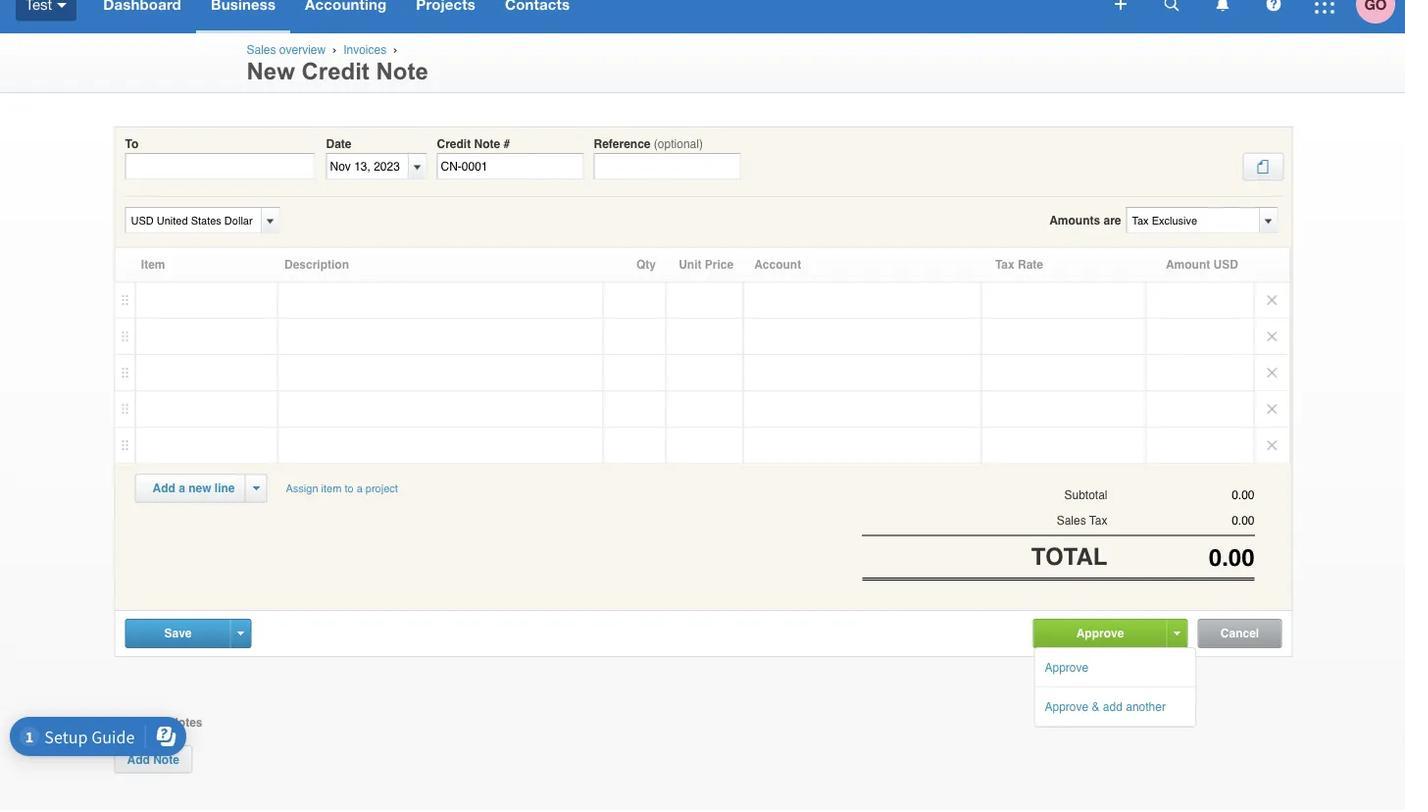 Task type: locate. For each thing, give the bounding box(es) containing it.
& left add
[[1092, 700, 1100, 714]]

1 delete line item image from the top
[[1255, 355, 1291, 390]]

1 vertical spatial credit
[[437, 137, 471, 151]]

1 horizontal spatial a
[[357, 483, 363, 495]]

1 vertical spatial delete line item image
[[1255, 319, 1291, 354]]

credit
[[302, 58, 370, 84], [437, 137, 471, 151]]

svg image
[[1165, 0, 1180, 11], [1267, 0, 1282, 11], [57, 3, 67, 8]]

1 delete line item image from the top
[[1255, 283, 1291, 318]]

1 vertical spatial delete line item image
[[1255, 391, 1291, 427]]

1 svg image from the left
[[1115, 0, 1127, 10]]

0 vertical spatial tax
[[996, 258, 1015, 272]]

1 horizontal spatial ›
[[393, 43, 398, 56]]

0 horizontal spatial tax
[[996, 258, 1015, 272]]

assign item to a project link
[[277, 474, 407, 504]]

tax down subtotal
[[1090, 514, 1108, 528]]

0 vertical spatial note
[[376, 58, 429, 84]]

delete line item image
[[1255, 355, 1291, 390], [1255, 391, 1291, 427], [1255, 428, 1291, 463]]

1 horizontal spatial sales
[[1057, 514, 1087, 528]]

price
[[705, 258, 734, 272]]

unit
[[679, 258, 702, 272]]

approve
[[1077, 626, 1125, 640], [1045, 661, 1089, 675], [1045, 700, 1089, 714]]

0 horizontal spatial &
[[158, 716, 167, 730]]

tax left rate
[[996, 258, 1015, 272]]

more add line options... image
[[253, 487, 260, 491]]

sales for sales overview › invoices › new credit note
[[247, 43, 276, 57]]

add
[[153, 482, 175, 495], [127, 753, 150, 767]]

1 horizontal spatial add
[[153, 482, 175, 495]]

amounts are
[[1050, 213, 1122, 227]]

note down history & notes in the left bottom of the page
[[153, 753, 179, 767]]

a inside assign item to a project link
[[357, 483, 363, 495]]

0 horizontal spatial svg image
[[1115, 0, 1127, 10]]

a inside add a new line link
[[179, 482, 185, 495]]

› left the invoices link
[[333, 43, 337, 56]]

a
[[179, 482, 185, 495], [357, 483, 363, 495]]

1 vertical spatial note
[[474, 137, 501, 151]]

credit down the invoices link
[[302, 58, 370, 84]]

sales
[[247, 43, 276, 57], [1057, 514, 1087, 528]]

0 horizontal spatial a
[[179, 482, 185, 495]]

0 vertical spatial approve link
[[1035, 620, 1167, 646]]

(optional)
[[654, 137, 703, 151]]

2 vertical spatial approve
[[1045, 700, 1089, 714]]

›
[[333, 43, 337, 56], [393, 43, 398, 56]]

sales tax
[[1057, 514, 1108, 528]]

0 horizontal spatial credit
[[302, 58, 370, 84]]

add a new line link
[[141, 475, 247, 502]]

add a new line
[[153, 482, 235, 495]]

delete line item image
[[1255, 283, 1291, 318], [1255, 319, 1291, 354]]

cancel
[[1221, 626, 1260, 640]]

sales for sales tax
[[1057, 514, 1087, 528]]

& for approve
[[1092, 700, 1100, 714]]

assign item to a project
[[286, 483, 398, 495]]

history & notes
[[114, 716, 203, 730]]

1 vertical spatial tax
[[1090, 514, 1108, 528]]

2 vertical spatial note
[[153, 753, 179, 767]]

0 vertical spatial approve
[[1077, 626, 1125, 640]]

1 vertical spatial approve link
[[1036, 648, 1196, 687]]

note for credit note #
[[474, 137, 501, 151]]

more approve options... image
[[1174, 632, 1181, 636]]

0 horizontal spatial ›
[[333, 43, 337, 56]]

approve link up approve & add another link
[[1036, 648, 1196, 687]]

3 svg image from the left
[[1316, 0, 1335, 14]]

1 horizontal spatial credit
[[437, 137, 471, 151]]

1 horizontal spatial note
[[376, 58, 429, 84]]

credit note #
[[437, 137, 510, 151]]

None text field
[[125, 153, 315, 180], [594, 153, 741, 180], [1128, 208, 1259, 233], [125, 153, 315, 180], [594, 153, 741, 180], [1128, 208, 1259, 233]]

note left #
[[474, 137, 501, 151]]

a left new
[[179, 482, 185, 495]]

total
[[1032, 543, 1108, 570]]

sales down subtotal
[[1057, 514, 1087, 528]]

amount usd
[[1166, 258, 1239, 272]]

add down history
[[127, 753, 150, 767]]

0 vertical spatial delete line item image
[[1255, 355, 1291, 390]]

0 vertical spatial sales
[[247, 43, 276, 57]]

tax
[[996, 258, 1015, 272], [1090, 514, 1108, 528]]

1 vertical spatial &
[[158, 716, 167, 730]]

1 vertical spatial sales
[[1057, 514, 1087, 528]]

svg image
[[1115, 0, 1127, 10], [1217, 0, 1230, 11], [1316, 0, 1335, 14]]

date
[[326, 137, 352, 151]]

notes
[[170, 716, 203, 730]]

› right the invoices link
[[393, 43, 398, 56]]

2 horizontal spatial note
[[474, 137, 501, 151]]

save link
[[126, 620, 230, 647]]

0 vertical spatial add
[[153, 482, 175, 495]]

approve link up "approve & add another"
[[1035, 620, 1167, 646]]

2 vertical spatial delete line item image
[[1255, 428, 1291, 463]]

sales inside sales overview › invoices › new credit note
[[247, 43, 276, 57]]

0 horizontal spatial add
[[127, 753, 150, 767]]

2 horizontal spatial svg image
[[1316, 0, 1335, 14]]

note down the invoices link
[[376, 58, 429, 84]]

unit price
[[679, 258, 734, 272]]

0 horizontal spatial sales
[[247, 43, 276, 57]]

reference (optional)
[[594, 137, 703, 151]]

to
[[345, 483, 354, 495]]

sales up 'new'
[[247, 43, 276, 57]]

approve link
[[1035, 620, 1167, 646], [1036, 648, 1196, 687]]

description
[[285, 258, 349, 272]]

0 vertical spatial credit
[[302, 58, 370, 84]]

add left new
[[153, 482, 175, 495]]

&
[[1092, 700, 1100, 714], [158, 716, 167, 730]]

0 vertical spatial delete line item image
[[1255, 283, 1291, 318]]

1 horizontal spatial svg image
[[1217, 0, 1230, 11]]

rate
[[1018, 258, 1044, 272]]

None text field
[[126, 208, 259, 233], [1108, 489, 1255, 502], [1108, 514, 1255, 528], [1108, 544, 1255, 571], [126, 208, 259, 233], [1108, 489, 1255, 502], [1108, 514, 1255, 528], [1108, 544, 1255, 571]]

0 horizontal spatial note
[[153, 753, 179, 767]]

note
[[376, 58, 429, 84], [474, 137, 501, 151], [153, 753, 179, 767]]

0 vertical spatial &
[[1092, 700, 1100, 714]]

navigation
[[89, 0, 1102, 33]]

& left notes
[[158, 716, 167, 730]]

another
[[1126, 700, 1166, 714]]

Date text field
[[327, 154, 409, 179]]

account
[[755, 258, 802, 272]]

assign
[[286, 483, 318, 495]]

1 vertical spatial add
[[127, 753, 150, 767]]

2 horizontal spatial svg image
[[1267, 0, 1282, 11]]

cancel button
[[1199, 620, 1282, 647]]

1 vertical spatial approve
[[1045, 661, 1089, 675]]

a right to
[[357, 483, 363, 495]]

amounts
[[1050, 213, 1101, 227]]

tax rate
[[996, 258, 1044, 272]]

credit left #
[[437, 137, 471, 151]]

invoices link
[[344, 43, 387, 57]]

1 horizontal spatial &
[[1092, 700, 1100, 714]]

approve inside approve & add another link
[[1045, 700, 1089, 714]]



Task type: vqa. For each thing, say whether or not it's contained in the screenshot.
12th The More Row Options Popup Button from the bottom of the page
no



Task type: describe. For each thing, give the bounding box(es) containing it.
note inside sales overview › invoices › new credit note
[[376, 58, 429, 84]]

history
[[114, 716, 155, 730]]

add note
[[127, 753, 179, 767]]

2 delete line item image from the top
[[1255, 391, 1291, 427]]

to
[[125, 137, 139, 151]]

are
[[1104, 213, 1122, 227]]

amount
[[1166, 258, 1211, 272]]

Credit Note # text field
[[437, 153, 584, 180]]

0 horizontal spatial svg image
[[57, 3, 67, 8]]

approve for the bottommost approve link
[[1045, 661, 1089, 675]]

qty
[[637, 258, 656, 272]]

add
[[1104, 700, 1123, 714]]

add for add a new line
[[153, 482, 175, 495]]

save
[[164, 627, 192, 640]]

note for add note
[[153, 753, 179, 767]]

sales overview › invoices › new credit note
[[247, 43, 429, 84]]

credit inside sales overview › invoices › new credit note
[[302, 58, 370, 84]]

1 horizontal spatial tax
[[1090, 514, 1108, 528]]

overview
[[279, 43, 326, 57]]

approve & add another
[[1045, 700, 1166, 714]]

new
[[247, 58, 295, 84]]

3 delete line item image from the top
[[1255, 428, 1291, 463]]

approve for approve link to the top
[[1077, 626, 1125, 640]]

line
[[215, 482, 235, 495]]

2 › from the left
[[393, 43, 398, 56]]

2 delete line item image from the top
[[1255, 319, 1291, 354]]

usd
[[1214, 258, 1239, 272]]

#
[[504, 137, 510, 151]]

item
[[141, 258, 165, 272]]

1 › from the left
[[333, 43, 337, 56]]

subtotal
[[1065, 488, 1108, 502]]

sales overview link
[[247, 43, 326, 57]]

approve & add another link
[[1036, 688, 1196, 726]]

more save options... image
[[237, 632, 244, 636]]

invoices
[[344, 43, 387, 57]]

add note link
[[114, 746, 192, 774]]

& for history
[[158, 716, 167, 730]]

2 svg image from the left
[[1217, 0, 1230, 11]]

new
[[189, 482, 211, 495]]

item
[[321, 483, 342, 495]]

project
[[366, 483, 398, 495]]

add for add note
[[127, 753, 150, 767]]

approve for approve & add another
[[1045, 700, 1089, 714]]

reference
[[594, 137, 651, 151]]

1 horizontal spatial svg image
[[1165, 0, 1180, 11]]



